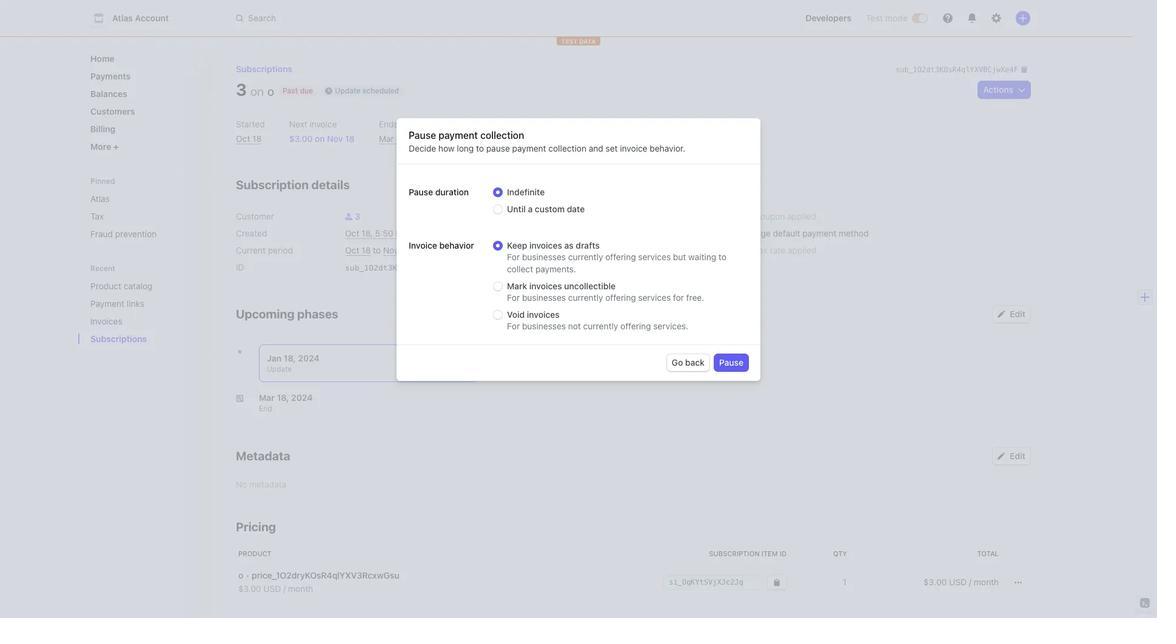 Task type: locate. For each thing, give the bounding box(es) containing it.
18, inside mar 18, 2024 end
[[277, 393, 289, 403]]

subscriptions link down invoices
[[86, 329, 185, 349]]

account
[[135, 13, 169, 23]]

invoice right next
[[310, 119, 337, 129]]

currently down uncollectible
[[568, 293, 603, 303]]

1 horizontal spatial collection
[[549, 143, 587, 154]]

oct 18 button down oct 18, 5:50 pm button
[[345, 245, 371, 257]]

18 down pm
[[401, 245, 410, 255]]

uncollectible
[[565, 281, 616, 291]]

1 vertical spatial update
[[267, 365, 292, 374]]

1 horizontal spatial month
[[974, 577, 999, 587]]

currently inside the mark invoices uncollectible for businesses currently offering services for free.
[[568, 293, 603, 303]]

0 horizontal spatial atlas
[[90, 194, 110, 204]]

collection
[[481, 130, 524, 141], [549, 143, 587, 154]]

test
[[562, 38, 578, 45]]

edit link
[[994, 306, 1031, 323], [994, 448, 1031, 465]]

0 vertical spatial sub_1o2dt3kosr4qlyxvbcjwxe4f
[[896, 66, 1019, 74]]

atlas for atlas
[[90, 194, 110, 204]]

no tax rate applied
[[743, 245, 817, 255]]

price_1o2drykosr4qlyxv3rcxwgsu
[[252, 570, 400, 581]]

collection left "and" at the right top of the page
[[549, 143, 587, 154]]

event
[[505, 342, 527, 350]]

tax inside pinned element
[[90, 211, 104, 221]]

1 vertical spatial services
[[639, 293, 671, 303]]

invoice right the set at the right of page
[[620, 143, 648, 154]]

18 down started
[[253, 133, 262, 144]]

free.
[[687, 293, 705, 303]]

0 horizontal spatial 3
[[236, 79, 247, 100]]

pause left "duration"
[[409, 187, 433, 197]]

mode for test mode
[[886, 13, 908, 23]]

0 vertical spatial jan
[[455, 133, 469, 144]]

collection down "auto-" on the top left
[[481, 130, 524, 141]]

1 vertical spatial pause
[[409, 187, 433, 197]]

started oct 18
[[236, 119, 265, 144]]

0 horizontal spatial mode
[[474, 119, 496, 129]]

1 horizontal spatial subscription
[[710, 550, 760, 558]]

1 vertical spatial subscriptions
[[90, 334, 147, 344]]

payment up long
[[439, 130, 478, 141]]

Search search field
[[229, 7, 571, 29]]

1 vertical spatial businesses
[[522, 293, 566, 303]]

2024 inside mar 18, 2024 end
[[291, 393, 313, 403]]

atlas inside atlas account button
[[112, 13, 133, 23]]

18, left 5:50
[[362, 228, 373, 238]]

on left the past
[[251, 84, 264, 98]]

subscription left item
[[710, 550, 760, 558]]

mode
[[886, 13, 908, 23], [474, 119, 496, 129]]

1 vertical spatial invoice
[[620, 143, 648, 154]]

a
[[528, 204, 533, 214]]

0 horizontal spatial details
[[312, 178, 350, 192]]

invoices left as
[[530, 240, 562, 251]]

balances
[[90, 89, 127, 99]]

1 horizontal spatial sub_1o2dt3kosr4qlyxvbcjwxe4f
[[896, 66, 1019, 74]]

businesses
[[522, 252, 566, 262], [522, 293, 566, 303], [522, 321, 566, 332]]

mar inside the ends mar 18, 2024
[[379, 133, 394, 144]]

product up payment
[[90, 281, 121, 291]]

nov inside next invoice $3.00 on nov 18
[[327, 133, 343, 144]]

oct down started
[[236, 133, 250, 144]]

no up charge
[[743, 211, 754, 221]]

services.
[[654, 321, 689, 332]]

product for product
[[238, 550, 272, 558]]

current
[[236, 245, 266, 255]]

tax link
[[86, 206, 202, 226]]

subscription
[[236, 178, 309, 192], [710, 550, 760, 558]]

1 vertical spatial details
[[529, 342, 557, 350]]

18, down jan 18, 2024 update
[[277, 393, 289, 403]]

3 businesses from the top
[[522, 321, 566, 332]]

1 for from the top
[[507, 252, 520, 262]]

nov down update scheduled
[[327, 133, 343, 144]]

2 vertical spatial payment
[[803, 228, 837, 238]]

0 vertical spatial invoices
[[530, 240, 562, 251]]

businesses down mark
[[522, 293, 566, 303]]

jan
[[455, 133, 469, 144], [267, 353, 282, 363]]

atlas left account at the left
[[112, 13, 133, 23]]

1 edit link from the top
[[994, 306, 1031, 323]]

jan down upcoming
[[267, 353, 282, 363]]

invoices inside keep invoices as drafts for businesses currently offering services but waiting to collect payments.
[[530, 240, 562, 251]]

2 businesses from the top
[[522, 293, 566, 303]]

to
[[476, 143, 484, 154], [373, 245, 381, 255], [719, 252, 727, 262]]

services left but
[[639, 252, 671, 262]]

o left the past
[[268, 84, 274, 98]]

1 vertical spatial o
[[238, 570, 243, 581]]

businesses inside keep invoices as drafts for businesses currently offering services but waiting to collect payments.
[[522, 252, 566, 262]]

offering left services.
[[621, 321, 651, 332]]

offering up the mark invoices uncollectible for businesses currently offering services for free.
[[606, 252, 636, 262]]

0 vertical spatial id
[[236, 262, 244, 272]]

oct inside button
[[345, 228, 359, 238]]

1 vertical spatial oct 18 button
[[345, 245, 371, 257]]

1 vertical spatial 3
[[355, 211, 360, 221]]

3 for from the top
[[507, 321, 520, 332]]

oct 18 button down started
[[236, 133, 262, 145]]

applied down the charge default payment method at the right of page
[[788, 245, 817, 255]]

1 edit from the top
[[1011, 309, 1026, 319]]

month inside o • price_1o2drykosr4qlyxv3rcxwgsu $3.00 usd / month
[[288, 584, 313, 594]]

1 vertical spatial tax
[[634, 245, 647, 255]]

2 for from the top
[[507, 293, 520, 303]]

oct 18, 5:50 pm button
[[345, 228, 408, 240]]

3 link up oct 18, 5:50 pm
[[345, 211, 360, 223]]

1
[[842, 577, 848, 587]]

0 vertical spatial edit
[[1011, 309, 1026, 319]]

product inside recent element
[[90, 281, 121, 291]]

18, inside the ends mar 18, 2024
[[396, 133, 408, 144]]

mar down the 'ends'
[[379, 133, 394, 144]]

tax
[[756, 245, 768, 255]]

offering up void invoices for businesses not currently offering services.
[[606, 293, 636, 303]]

month down the price_1o2drykosr4qlyxv3rcxwgsu
[[288, 584, 313, 594]]

tax left the calculation
[[634, 245, 647, 255]]

1 services from the top
[[639, 252, 671, 262]]

0 horizontal spatial o
[[238, 570, 243, 581]]

$3.00 inside o • price_1o2drykosr4qlyxv3rcxwgsu $3.00 usd / month
[[238, 584, 261, 594]]

oct up the oct 18 to nov 18
[[345, 228, 359, 238]]

18, down the 'ends'
[[396, 133, 408, 144]]

0 horizontal spatial subscription
[[236, 178, 309, 192]]

1 horizontal spatial o
[[268, 84, 274, 98]]

1 horizontal spatial usd
[[950, 577, 967, 587]]

2024 left how
[[410, 133, 431, 144]]

pinned
[[90, 177, 115, 186]]

mar up end
[[259, 393, 275, 403]]

18, for jan 18, 2024 update
[[284, 353, 296, 363]]

for
[[507, 252, 520, 262], [507, 293, 520, 303], [507, 321, 520, 332]]

payment right default
[[803, 228, 837, 238]]

3 on o
[[236, 79, 274, 100]]

customers
[[90, 106, 135, 117]]

18
[[253, 133, 262, 144], [345, 133, 355, 144], [362, 245, 371, 255], [401, 245, 410, 255]]

fraud prevention
[[90, 229, 157, 239]]

1 horizontal spatial invoice
[[620, 143, 648, 154]]

1 horizontal spatial subscriptions link
[[236, 64, 293, 74]]

currently inside keep invoices as drafts for businesses currently offering services but waiting to collect payments.
[[568, 252, 603, 262]]

for down keep
[[507, 252, 520, 262]]

0 vertical spatial details
[[312, 178, 350, 192]]

1 horizontal spatial tax
[[634, 245, 647, 255]]

test
[[867, 13, 884, 23], [455, 119, 471, 129]]

1 vertical spatial payment
[[513, 143, 546, 154]]

0 horizontal spatial update
[[267, 365, 292, 374]]

1 vertical spatial mar
[[259, 393, 275, 403]]

2 vertical spatial for
[[507, 321, 520, 332]]

atlas inside the atlas link
[[90, 194, 110, 204]]

for down void
[[507, 321, 520, 332]]

jan inside jan 18, 2024 update
[[267, 353, 282, 363]]

no left tax
[[743, 245, 754, 255]]

currently inside void invoices for businesses not currently offering services.
[[584, 321, 619, 332]]

0 vertical spatial nov
[[327, 133, 343, 144]]

pinned element
[[86, 189, 202, 244]]

invoices right void
[[527, 310, 560, 320]]

offering inside void invoices for businesses not currently offering services.
[[621, 321, 651, 332]]

payments link
[[86, 66, 202, 86]]

o left the • on the left of page
[[238, 570, 243, 581]]

0 vertical spatial oct
[[236, 133, 250, 144]]

1 vertical spatial collection
[[549, 143, 587, 154]]

1 horizontal spatial atlas
[[112, 13, 133, 23]]

to right 'waiting'
[[719, 252, 727, 262]]

1 vertical spatial atlas
[[90, 194, 110, 204]]

invoice
[[310, 119, 337, 129], [620, 143, 648, 154]]

0 horizontal spatial tax
[[90, 211, 104, 221]]

2024 inside jan 18, 2024 update
[[298, 353, 320, 363]]

1 businesses from the top
[[522, 252, 566, 262]]

0 vertical spatial businesses
[[522, 252, 566, 262]]

1 horizontal spatial details
[[529, 342, 557, 350]]

2 horizontal spatial to
[[719, 252, 727, 262]]

invoices for void
[[527, 310, 560, 320]]

pause inside pause payment collection decide how long to pause payment collection and set invoice behavior.
[[409, 130, 436, 141]]

jan left 16,
[[455, 133, 469, 144]]

2 vertical spatial currently
[[584, 321, 619, 332]]

upcoming phases
[[236, 307, 339, 321]]

2024 down jan 18, 2024 update
[[291, 393, 313, 403]]

void invoices for businesses not currently offering services.
[[507, 310, 689, 332]]

0 vertical spatial mar
[[379, 133, 394, 144]]

product for product catalog
[[90, 281, 121, 291]]

1 vertical spatial for
[[507, 293, 520, 303]]

tax calculation
[[634, 245, 691, 255]]

oct for oct 18, 5:50 pm
[[345, 228, 359, 238]]

3 up oct 18, 5:50 pm
[[355, 211, 360, 221]]

product up the • on the left of page
[[238, 550, 272, 558]]

0 horizontal spatial id
[[236, 262, 244, 272]]

2 vertical spatial no
[[236, 479, 247, 490]]

18 down update scheduled
[[345, 133, 355, 144]]

to inside pause payment collection decide how long to pause payment collection and set invoice behavior.
[[476, 143, 484, 154]]

home link
[[86, 49, 202, 69]]

payment
[[439, 130, 478, 141], [513, 143, 546, 154], [803, 228, 837, 238]]

2024 for jan 18, 2024 update
[[298, 353, 320, 363]]

0 horizontal spatial subscriptions
[[90, 334, 147, 344]]

1 horizontal spatial mode
[[886, 13, 908, 23]]

businesses up payments.
[[522, 252, 566, 262]]

services left for
[[639, 293, 671, 303]]

0 horizontal spatial nov
[[327, 133, 343, 144]]

subscriptions link
[[236, 64, 293, 74], [86, 329, 185, 349]]

test up 16,
[[455, 119, 471, 129]]

to down oct 18, 5:50 pm button
[[373, 245, 381, 255]]

on
[[251, 84, 264, 98], [315, 133, 325, 144]]

1 horizontal spatial to
[[476, 143, 484, 154]]

currently down drafts
[[568, 252, 603, 262]]

details for subscription details
[[312, 178, 350, 192]]

1 horizontal spatial 3
[[355, 211, 360, 221]]

pinned navigation links element
[[86, 176, 202, 244]]

18, down the upcoming phases
[[284, 353, 296, 363]]

payments.
[[536, 264, 576, 274]]

18,
[[396, 133, 408, 144], [362, 228, 373, 238], [284, 353, 296, 363], [277, 393, 289, 403]]

18, inside button
[[362, 228, 373, 238]]

go back
[[672, 358, 705, 368]]

0 vertical spatial services
[[639, 252, 671, 262]]

to right long
[[476, 143, 484, 154]]

no left metadata
[[236, 479, 247, 490]]

0 vertical spatial o
[[268, 84, 274, 98]]

0 vertical spatial on
[[251, 84, 264, 98]]

1 vertical spatial id
[[780, 550, 787, 558]]

1 horizontal spatial $3.00
[[289, 133, 313, 144]]

currently
[[568, 252, 603, 262], [568, 293, 603, 303], [584, 321, 619, 332]]

on up subscription details
[[315, 133, 325, 144]]

1 vertical spatial offering
[[606, 293, 636, 303]]

$3.00
[[289, 133, 313, 144], [924, 577, 947, 587], [238, 584, 261, 594]]

details
[[312, 178, 350, 192], [529, 342, 557, 350]]

subscriptions link inside recent element
[[86, 329, 185, 349]]

subscriptions down invoices
[[90, 334, 147, 344]]

pause duration
[[409, 187, 469, 197]]

2 vertical spatial offering
[[621, 321, 651, 332]]

invoices for mark
[[530, 281, 562, 291]]

go
[[672, 358, 683, 368]]

atlas account button
[[90, 10, 181, 27]]

1 horizontal spatial mar
[[379, 133, 394, 144]]

18, inside jan 18, 2024 update
[[284, 353, 296, 363]]

subscriptions
[[236, 64, 293, 74], [90, 334, 147, 344]]

month down total
[[974, 577, 999, 587]]

nov down 5:50
[[383, 245, 399, 255]]

0 vertical spatial product
[[90, 281, 121, 291]]

currently for not
[[584, 321, 619, 332]]

for down mark
[[507, 293, 520, 303]]

0 vertical spatial offering
[[606, 252, 636, 262]]

0 horizontal spatial month
[[288, 584, 313, 594]]

2 edit link from the top
[[994, 448, 1031, 465]]

svg image
[[998, 311, 1006, 318], [998, 453, 1006, 460], [774, 579, 781, 586], [1015, 579, 1022, 586]]

3 link
[[236, 79, 247, 100], [345, 211, 360, 223]]

update scheduled
[[335, 86, 399, 95]]

invoices down payments.
[[530, 281, 562, 291]]

how
[[439, 143, 455, 154]]

2 horizontal spatial payment
[[803, 228, 837, 238]]

tax up "fraud"
[[90, 211, 104, 221]]

sub_1o2dt3kosr4qlyxvbcjwxe4f
[[896, 66, 1019, 74], [345, 263, 478, 272]]

2024 right 16,
[[485, 133, 505, 144]]

pause up decide on the left
[[409, 130, 436, 141]]

1 vertical spatial mode
[[474, 119, 496, 129]]

3
[[236, 79, 247, 100], [355, 211, 360, 221]]

details right the event
[[529, 342, 557, 350]]

1 vertical spatial currently
[[568, 293, 603, 303]]

pause right back
[[720, 358, 744, 368]]

1 vertical spatial subscriptions link
[[86, 329, 185, 349]]

subscription item id
[[710, 550, 787, 558]]

details down next invoice $3.00 on nov 18
[[312, 178, 350, 192]]

2 services from the top
[[639, 293, 671, 303]]

charge
[[743, 228, 771, 238]]

18 down oct 18, 5:50 pm button
[[362, 245, 371, 255]]

id down current
[[236, 262, 244, 272]]

test data
[[562, 38, 596, 45]]

test right developers
[[867, 13, 884, 23]]

1 horizontal spatial test
[[867, 13, 884, 23]]

offering inside the mark invoices uncollectible for businesses currently offering services for free.
[[606, 293, 636, 303]]

2 edit from the top
[[1011, 451, 1026, 461]]

next invoice $3.00 on nov 18
[[289, 119, 355, 144]]

0 vertical spatial applied
[[788, 211, 817, 221]]

0 horizontal spatial test
[[455, 119, 471, 129]]

decide
[[409, 143, 436, 154]]

period
[[268, 245, 293, 255]]

0 vertical spatial atlas
[[112, 13, 133, 23]]

3 for 3 on o
[[236, 79, 247, 100]]

1 vertical spatial product
[[238, 550, 272, 558]]

businesses up event details
[[522, 321, 566, 332]]

businesses inside void invoices for businesses not currently offering services.
[[522, 321, 566, 332]]

pause for payment
[[409, 130, 436, 141]]

currently right not
[[584, 321, 619, 332]]

mar inside mar 18, 2024 end
[[259, 393, 275, 403]]

recent element
[[78, 276, 212, 349]]

edit for metadata
[[1011, 451, 1026, 461]]

1 applied from the top
[[788, 211, 817, 221]]

0 horizontal spatial mar
[[259, 393, 275, 403]]

0 vertical spatial pause
[[409, 130, 436, 141]]

18 inside next invoice $3.00 on nov 18
[[345, 133, 355, 144]]

1 horizontal spatial /
[[970, 577, 972, 587]]

0 horizontal spatial jan
[[267, 353, 282, 363]]

0 vertical spatial subscriptions
[[236, 64, 293, 74]]

services inside keep invoices as drafts for businesses currently offering services but waiting to collect payments.
[[639, 252, 671, 262]]

0 horizontal spatial sub_1o2dt3kosr4qlyxvbcjwxe4f
[[345, 263, 478, 272]]

sub_1o2dt3kosr4qlyxvbcjwxe4f up actions
[[896, 66, 1019, 74]]

on inside next invoice $3.00 on nov 18
[[315, 133, 325, 144]]

atlas down pinned
[[90, 194, 110, 204]]

go back button
[[667, 355, 710, 372]]

payment down cancellation
[[513, 143, 546, 154]]

subscriptions inside recent element
[[90, 334, 147, 344]]

atlas
[[112, 13, 133, 23], [90, 194, 110, 204]]

2 vertical spatial oct
[[345, 245, 359, 255]]

3 up started
[[236, 79, 247, 100]]

applied
[[788, 211, 817, 221], [788, 245, 817, 255]]

not
[[568, 321, 581, 332]]

1 horizontal spatial 3 link
[[345, 211, 360, 223]]

0 horizontal spatial on
[[251, 84, 264, 98]]

1 vertical spatial on
[[315, 133, 325, 144]]

services
[[639, 252, 671, 262], [639, 293, 671, 303]]

0 vertical spatial tax
[[90, 211, 104, 221]]

event details
[[505, 342, 557, 350]]

0 horizontal spatial /
[[283, 584, 286, 594]]

1 vertical spatial invoices
[[530, 281, 562, 291]]

1 horizontal spatial on
[[315, 133, 325, 144]]

sub_1o2dt3kosr4qlyxvbcjwxe4f down nov 18 button
[[345, 263, 478, 272]]

subscriptions up the 3 on o
[[236, 64, 293, 74]]

id right item
[[780, 550, 787, 558]]

currently for businesses
[[568, 293, 603, 303]]

update left scheduled
[[335, 86, 361, 95]]

update inside jan 18, 2024 update
[[267, 365, 292, 374]]

0 horizontal spatial subscriptions link
[[86, 329, 185, 349]]

2024 down phases
[[298, 353, 320, 363]]

subscription up customer
[[236, 178, 309, 192]]

applied up the charge default payment method at the right of page
[[788, 211, 817, 221]]

behavior.
[[650, 143, 686, 154]]

pause button
[[715, 355, 749, 372]]

invoices inside void invoices for businesses not currently offering services.
[[527, 310, 560, 320]]

1 vertical spatial no
[[743, 245, 754, 255]]

oct down oct 18, 5:50 pm button
[[345, 245, 359, 255]]

update up mar 18, 2024 end
[[267, 365, 292, 374]]

subscriptions link up the 3 on o
[[236, 64, 293, 74]]

1 horizontal spatial nov
[[383, 245, 399, 255]]

oct 18 to nov 18
[[345, 245, 410, 255]]

invoices inside the mark invoices uncollectible for businesses currently offering services for free.
[[530, 281, 562, 291]]

3 link up started
[[236, 79, 247, 100]]

0 vertical spatial 3 link
[[236, 79, 247, 100]]



Task type: vqa. For each thing, say whether or not it's contained in the screenshot.
"INVOICES."
no



Task type: describe. For each thing, give the bounding box(es) containing it.
ends
[[379, 119, 398, 129]]

2 horizontal spatial $3.00
[[924, 577, 947, 587]]

test for test mode
[[867, 13, 884, 23]]

0 vertical spatial subscriptions link
[[236, 64, 293, 74]]

phases
[[297, 307, 339, 321]]

date
[[567, 204, 585, 214]]

mar 18, 2024 end
[[259, 393, 313, 413]]

offering for services
[[606, 293, 636, 303]]

until a custom date
[[507, 204, 585, 214]]

past due
[[283, 86, 313, 95]]

customer
[[236, 211, 274, 221]]

but
[[673, 252, 686, 262]]

item
[[762, 550, 778, 558]]

invoice
[[409, 240, 437, 251]]

0 horizontal spatial 3 link
[[236, 79, 247, 100]]

pricing
[[236, 520, 276, 534]]

customers link
[[86, 101, 202, 121]]

jan for jan 18, 2024 update
[[267, 353, 282, 363]]

nov 18 button
[[383, 245, 410, 257]]

recent
[[90, 264, 115, 273]]

current period
[[236, 245, 293, 255]]

upcoming
[[236, 307, 295, 321]]

on inside the 3 on o
[[251, 84, 264, 98]]

payment
[[90, 299, 124, 309]]

services inside the mark invoices uncollectible for businesses currently offering services for free.
[[639, 293, 671, 303]]

edit link for upcoming phases
[[994, 306, 1031, 323]]

behavior
[[440, 240, 474, 251]]

o inside o • price_1o2drykosr4qlyxv3rcxwgsu $3.00 usd / month
[[238, 570, 243, 581]]

18, for oct 18, 5:50 pm
[[362, 228, 373, 238]]

for
[[673, 293, 684, 303]]

0 vertical spatial collection
[[481, 130, 524, 141]]

tax for tax calculation
[[634, 245, 647, 255]]

invoices for keep
[[530, 240, 562, 251]]

prevention
[[115, 229, 157, 239]]

scheduled
[[363, 86, 399, 95]]

pause payment collection decide how long to pause payment collection and set invoice behavior.
[[409, 130, 686, 154]]

fraud
[[90, 229, 113, 239]]

qty
[[834, 550, 848, 558]]

coupon
[[756, 211, 786, 221]]

method
[[839, 228, 869, 238]]

more button
[[86, 137, 202, 157]]

created
[[236, 228, 267, 238]]

search
[[248, 13, 276, 23]]

mark invoices uncollectible for businesses currently offering services for free.
[[507, 281, 705, 303]]

atlas for atlas account
[[112, 13, 133, 23]]

product catalog
[[90, 281, 153, 291]]

pause
[[487, 143, 510, 154]]

invoice inside pause payment collection decide how long to pause payment collection and set invoice behavior.
[[620, 143, 648, 154]]

no for no tax rate applied
[[743, 245, 754, 255]]

3 for 3
[[355, 211, 360, 221]]

collect
[[507, 264, 534, 274]]

•
[[246, 570, 250, 581]]

no coupon applied
[[743, 211, 817, 221]]

1 vertical spatial 3 link
[[345, 211, 360, 223]]

5:50
[[375, 228, 394, 238]]

businesses inside the mark invoices uncollectible for businesses currently offering services for free.
[[522, 293, 566, 303]]

1 vertical spatial sub_1o2dt3kosr4qlyxvbcjwxe4f
[[345, 263, 478, 272]]

1 horizontal spatial subscriptions
[[236, 64, 293, 74]]

pause for duration
[[409, 187, 433, 197]]

fraud prevention link
[[86, 224, 202, 244]]

atlas link
[[86, 189, 202, 209]]

jan for jan 16, 2024
[[455, 133, 469, 144]]

developers link
[[801, 8, 857, 28]]

product catalog link
[[86, 276, 185, 296]]

/ inside o • price_1o2drykosr4qlyxv3rcxwgsu $3.00 usd / month
[[283, 584, 286, 594]]

$3.00 inside next invoice $3.00 on nov 18
[[289, 133, 313, 144]]

set
[[606, 143, 618, 154]]

test for test mode auto-cancellation
[[455, 119, 471, 129]]

0 horizontal spatial to
[[373, 245, 381, 255]]

oct inside started oct 18
[[236, 133, 250, 144]]

no for no coupon applied
[[743, 211, 754, 221]]

svg image
[[1019, 86, 1026, 94]]

offering for services.
[[621, 321, 651, 332]]

past
[[283, 86, 298, 95]]

rate
[[770, 245, 786, 255]]

16,
[[471, 133, 482, 144]]

o • price_1o2drykosr4qlyxv3rcxwgsu $3.00 usd / month
[[238, 570, 400, 594]]

no metadata
[[236, 479, 286, 490]]

core navigation links element
[[86, 49, 202, 157]]

tax for tax
[[90, 211, 104, 221]]

usd inside o • price_1o2drykosr4qlyxv3rcxwgsu $3.00 usd / month
[[264, 584, 281, 594]]

jan 16, 2024
[[455, 133, 505, 144]]

test mode
[[867, 13, 908, 23]]

sub_1o2dt3kosr4qlyxvbcjwxe4f button
[[896, 63, 1029, 75]]

edit link for metadata
[[994, 448, 1031, 465]]

2 applied from the top
[[788, 245, 817, 255]]

invoices link
[[86, 311, 185, 331]]

billing link
[[86, 119, 202, 139]]

0 horizontal spatial payment
[[439, 130, 478, 141]]

details for event details
[[529, 342, 557, 350]]

2024 for jan 16, 2024
[[485, 133, 505, 144]]

offering inside keep invoices as drafts for businesses currently offering services but waiting to collect payments.
[[606, 252, 636, 262]]

recent navigation links element
[[78, 263, 212, 349]]

payment links link
[[86, 294, 185, 314]]

0 vertical spatial update
[[335, 86, 361, 95]]

pause inside pause button
[[720, 358, 744, 368]]

subscription for subscription item id
[[710, 550, 760, 558]]

calculation
[[649, 245, 691, 255]]

until
[[507, 204, 526, 214]]

to inside keep invoices as drafts for businesses currently offering services but waiting to collect payments.
[[719, 252, 727, 262]]

1 horizontal spatial id
[[780, 550, 787, 558]]

back
[[686, 358, 705, 368]]

mark
[[507, 281, 527, 291]]

long
[[457, 143, 474, 154]]

waiting
[[689, 252, 717, 262]]

ends mar 18, 2024
[[379, 119, 431, 144]]

o inside the 3 on o
[[268, 84, 274, 98]]

keep
[[507, 240, 528, 251]]

$3.00 usd / month
[[924, 577, 999, 587]]

subscription for subscription details
[[236, 178, 309, 192]]

atlas account
[[112, 13, 169, 23]]

for inside void invoices for businesses not currently offering services.
[[507, 321, 520, 332]]

payment links
[[90, 299, 144, 309]]

metadata
[[236, 449, 290, 463]]

18 inside started oct 18
[[253, 133, 262, 144]]

2024 inside the ends mar 18, 2024
[[410, 133, 431, 144]]

catalog
[[124, 281, 153, 291]]

oct for oct 18 to nov 18
[[345, 245, 359, 255]]

18, for mar 18, 2024 end
[[277, 393, 289, 403]]

edit for upcoming phases
[[1011, 309, 1026, 319]]

2024 for mar 18, 2024 end
[[291, 393, 313, 403]]

invoice inside next invoice $3.00 on nov 18
[[310, 119, 337, 129]]

balances link
[[86, 84, 202, 104]]

void
[[507, 310, 525, 320]]

notifications image
[[968, 13, 978, 23]]

for inside the mark invoices uncollectible for businesses currently offering services for free.
[[507, 293, 520, 303]]

no for no metadata
[[236, 479, 247, 490]]

0 vertical spatial oct 18 button
[[236, 133, 262, 145]]

mode for test mode auto-cancellation
[[474, 119, 496, 129]]

auto-
[[498, 119, 519, 129]]

indefinite
[[507, 187, 545, 197]]

mar 18, 2024 button
[[379, 133, 431, 145]]

invoice behavior
[[409, 240, 474, 251]]

actions button
[[979, 81, 1031, 98]]

duration
[[436, 187, 469, 197]]

for inside keep invoices as drafts for businesses currently offering services but waiting to collect payments.
[[507, 252, 520, 262]]

cancellation
[[519, 119, 566, 129]]

charge default payment method
[[743, 228, 869, 238]]

total
[[978, 550, 999, 558]]

sub_1o2dt3kosr4qlyxvbcjwxe4f inside button
[[896, 66, 1019, 74]]

data
[[579, 38, 596, 45]]

metadata
[[249, 479, 286, 490]]

default
[[773, 228, 801, 238]]



